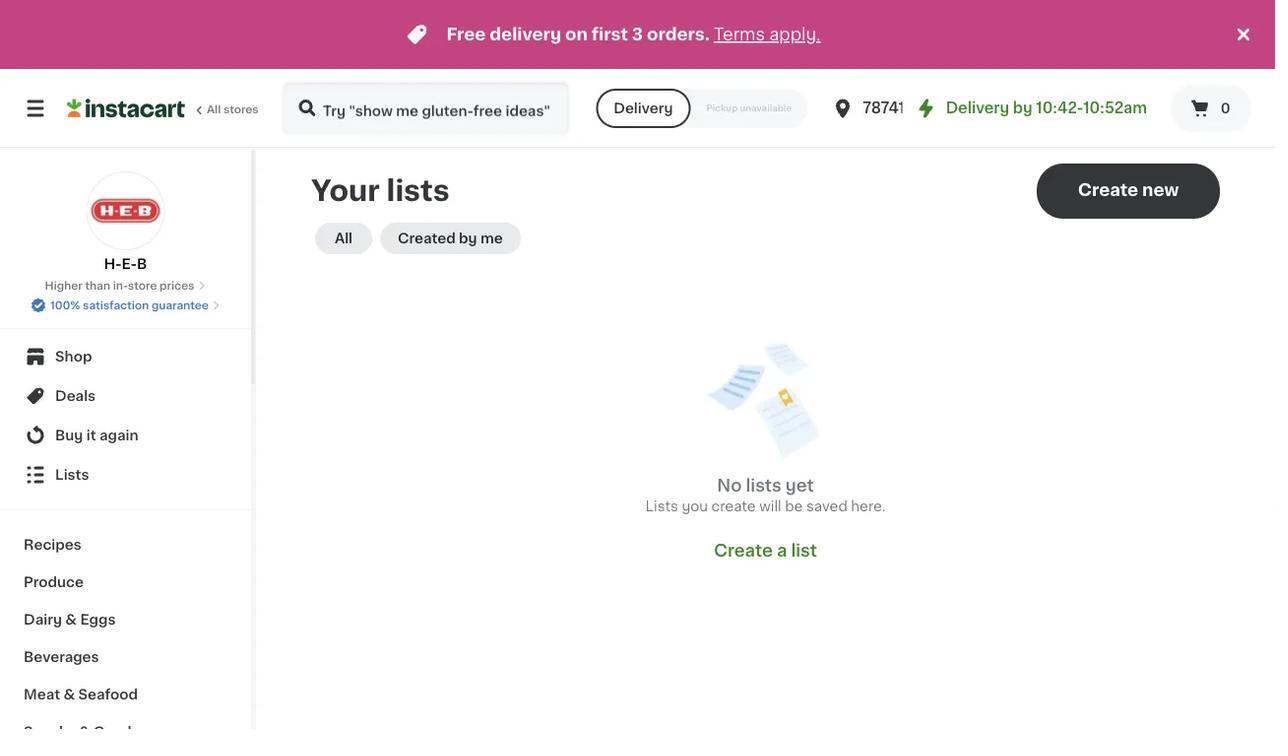 Task type: describe. For each thing, give the bounding box(es) containing it.
10:52am
[[1084, 101, 1148, 115]]

0 vertical spatial lists
[[55, 468, 89, 482]]

create for create a list
[[714, 542, 773, 559]]

me
[[481, 232, 503, 245]]

recipes
[[24, 538, 82, 552]]

saved
[[807, 499, 848, 513]]

3
[[632, 26, 643, 43]]

first
[[592, 26, 628, 43]]

orders.
[[647, 26, 710, 43]]

all for all
[[335, 232, 353, 245]]

lists inside no lists yet lists you create will be saved here.
[[646, 499, 679, 513]]

delivery for delivery by 10:42-10:52am
[[946, 101, 1010, 115]]

create a list
[[714, 542, 818, 559]]

eggs
[[80, 613, 116, 627]]

& for meat
[[63, 688, 75, 701]]

0
[[1221, 101, 1231, 115]]

be
[[785, 499, 803, 513]]

h-
[[104, 257, 122, 271]]

buy
[[55, 429, 83, 442]]

shop
[[55, 350, 92, 364]]

create new button
[[1037, 164, 1221, 219]]

meat & seafood link
[[12, 676, 239, 713]]

apply.
[[770, 26, 821, 43]]

deals
[[55, 389, 96, 403]]

100% satisfaction guarantee button
[[31, 294, 221, 313]]

created
[[398, 232, 456, 245]]

h-e-b link
[[86, 171, 165, 274]]

buy it again
[[55, 429, 139, 442]]

beverages
[[24, 650, 99, 664]]

by for delivery
[[1013, 101, 1033, 115]]

delivery by 10:42-10:52am link
[[915, 97, 1148, 120]]

all for all stores
[[207, 104, 221, 115]]

78741 button
[[832, 81, 950, 136]]

free delivery on first 3 orders. terms apply.
[[447, 26, 821, 43]]

10:42-
[[1037, 101, 1084, 115]]

all stores
[[207, 104, 259, 115]]

produce link
[[12, 564, 239, 601]]

seafood
[[78, 688, 138, 701]]

here.
[[851, 499, 886, 513]]

recipes link
[[12, 526, 239, 564]]

no lists yet lists you create will be saved here.
[[646, 477, 886, 513]]

higher than in-store prices
[[45, 280, 195, 291]]

shop link
[[12, 337, 239, 376]]

deals link
[[12, 376, 239, 416]]

all button
[[315, 223, 372, 254]]

dairy & eggs
[[24, 613, 116, 627]]

in-
[[113, 280, 128, 291]]

will
[[760, 499, 782, 513]]

78741
[[863, 101, 905, 115]]

create new
[[1078, 182, 1180, 199]]

create a list link
[[714, 540, 818, 562]]

meat
[[24, 688, 60, 701]]

guarantee
[[152, 300, 209, 311]]

a
[[777, 542, 787, 559]]

higher than in-store prices link
[[45, 278, 206, 294]]

again
[[100, 429, 139, 442]]

service type group
[[596, 89, 808, 128]]

limited time offer region
[[0, 0, 1232, 69]]



Task type: vqa. For each thing, say whether or not it's contained in the screenshot.
'Free'
yes



Task type: locate. For each thing, give the bounding box(es) containing it.
lists
[[387, 177, 450, 205], [746, 477, 782, 494]]

h-e-b logo image
[[86, 171, 165, 250]]

create
[[712, 499, 756, 513]]

lists link
[[12, 455, 239, 495]]

delivery down 3
[[614, 101, 673, 115]]

all
[[207, 104, 221, 115], [335, 232, 353, 245]]

delivery left 10:42- on the top
[[946, 101, 1010, 115]]

1 vertical spatial &
[[63, 688, 75, 701]]

by for created
[[459, 232, 477, 245]]

1 vertical spatial by
[[459, 232, 477, 245]]

stores
[[224, 104, 259, 115]]

Search field
[[284, 83, 569, 134]]

dairy & eggs link
[[12, 601, 239, 638]]

1 vertical spatial all
[[335, 232, 353, 245]]

delivery for delivery
[[614, 101, 673, 115]]

0 vertical spatial by
[[1013, 101, 1033, 115]]

1 vertical spatial lists
[[746, 477, 782, 494]]

delivery
[[946, 101, 1010, 115], [614, 101, 673, 115]]

&
[[65, 613, 77, 627], [63, 688, 75, 701]]

lists for your
[[387, 177, 450, 205]]

1 vertical spatial create
[[714, 542, 773, 559]]

0 horizontal spatial all
[[207, 104, 221, 115]]

create inside create new button
[[1078, 182, 1139, 199]]

e-
[[122, 257, 137, 271]]

dairy
[[24, 613, 62, 627]]

meat & seafood
[[24, 688, 138, 701]]

0 horizontal spatial lists
[[387, 177, 450, 205]]

by left me
[[459, 232, 477, 245]]

create left a
[[714, 542, 773, 559]]

produce
[[24, 575, 84, 589]]

0 vertical spatial lists
[[387, 177, 450, 205]]

& inside 'link'
[[65, 613, 77, 627]]

terms apply. link
[[714, 26, 821, 43]]

created by me button
[[380, 223, 521, 254]]

delivery by 10:42-10:52am
[[946, 101, 1148, 115]]

delivery button
[[596, 89, 691, 128]]

satisfaction
[[83, 300, 149, 311]]

1 horizontal spatial lists
[[746, 477, 782, 494]]

1 vertical spatial lists
[[646, 499, 679, 513]]

on
[[566, 26, 588, 43]]

100%
[[50, 300, 80, 311]]

it
[[86, 429, 96, 442]]

all inside the all button
[[335, 232, 353, 245]]

0 vertical spatial create
[[1078, 182, 1139, 199]]

created by me
[[398, 232, 503, 245]]

by left 10:42- on the top
[[1013, 101, 1033, 115]]

than
[[85, 280, 110, 291]]

0 horizontal spatial create
[[714, 542, 773, 559]]

terms
[[714, 26, 765, 43]]

instacart logo image
[[67, 97, 185, 120]]

lists up will
[[746, 477, 782, 494]]

1 horizontal spatial all
[[335, 232, 353, 245]]

0 horizontal spatial by
[[459, 232, 477, 245]]

your lists
[[311, 177, 450, 205]]

100% satisfaction guarantee
[[50, 300, 209, 311]]

create left 'new'
[[1078, 182, 1139, 199]]

new
[[1143, 182, 1180, 199]]

& for dairy
[[65, 613, 77, 627]]

b
[[137, 257, 147, 271]]

lists
[[55, 468, 89, 482], [646, 499, 679, 513]]

all left stores
[[207, 104, 221, 115]]

0 button
[[1171, 85, 1252, 132]]

lists down buy
[[55, 468, 89, 482]]

by inside button
[[459, 232, 477, 245]]

create inside create a list link
[[714, 542, 773, 559]]

free
[[447, 26, 486, 43]]

0 horizontal spatial delivery
[[614, 101, 673, 115]]

yet
[[786, 477, 814, 494]]

all stores link
[[67, 81, 260, 136]]

h-e-b
[[104, 257, 147, 271]]

1 horizontal spatial lists
[[646, 499, 679, 513]]

beverages link
[[12, 638, 239, 676]]

prices
[[160, 280, 195, 291]]

lists for no
[[746, 477, 782, 494]]

create for create new
[[1078, 182, 1139, 199]]

0 vertical spatial all
[[207, 104, 221, 115]]

your
[[311, 177, 380, 205]]

create
[[1078, 182, 1139, 199], [714, 542, 773, 559]]

lists inside no lists yet lists you create will be saved here.
[[746, 477, 782, 494]]

lists left you
[[646, 499, 679, 513]]

0 vertical spatial &
[[65, 613, 77, 627]]

by
[[1013, 101, 1033, 115], [459, 232, 477, 245]]

you
[[682, 499, 708, 513]]

store
[[128, 280, 157, 291]]

lists up created
[[387, 177, 450, 205]]

buy it again link
[[12, 416, 239, 455]]

1 horizontal spatial create
[[1078, 182, 1139, 199]]

1 horizontal spatial delivery
[[946, 101, 1010, 115]]

1 horizontal spatial by
[[1013, 101, 1033, 115]]

& right meat
[[63, 688, 75, 701]]

& left eggs
[[65, 613, 77, 627]]

higher
[[45, 280, 82, 291]]

list
[[792, 542, 818, 559]]

delivery inside button
[[614, 101, 673, 115]]

all down 'your'
[[335, 232, 353, 245]]

all inside all stores link
[[207, 104, 221, 115]]

no
[[717, 477, 742, 494]]

delivery
[[490, 26, 562, 43]]

None search field
[[282, 81, 571, 136]]

0 horizontal spatial lists
[[55, 468, 89, 482]]



